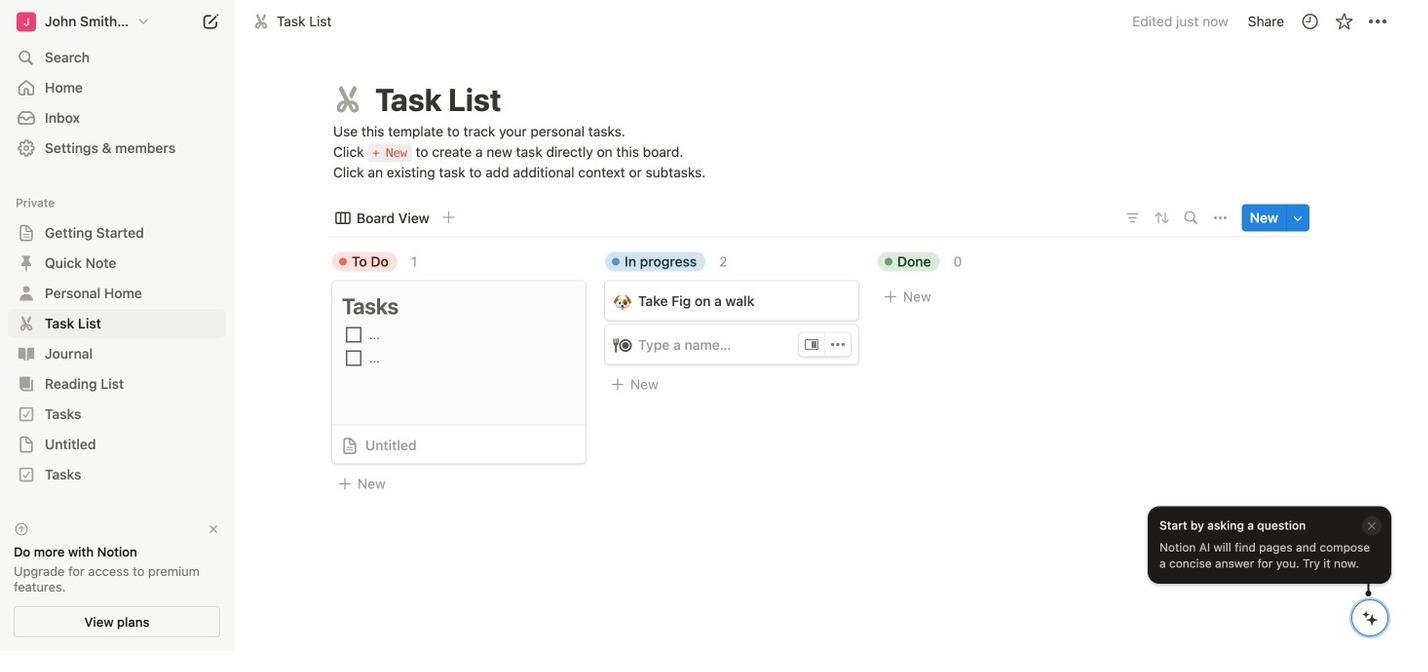 Task type: vqa. For each thing, say whether or not it's contained in the screenshot.
the Search 'image'
yes



Task type: describe. For each thing, give the bounding box(es) containing it.
6 open image from the top
[[20, 439, 32, 450]]

updates image
[[1301, 12, 1320, 31]]

🐶 image
[[614, 290, 632, 313]]

close tooltip image
[[1366, 519, 1378, 533]]

5 open image from the top
[[20, 408, 32, 420]]

filter image
[[1125, 210, 1141, 226]]

sort image
[[1152, 207, 1173, 228]]

dismiss image
[[207, 522, 220, 536]]



Task type: locate. For each thing, give the bounding box(es) containing it.
tab
[[327, 204, 437, 231]]

search image
[[1185, 211, 1198, 225]]

add view image
[[442, 210, 456, 224]]

1 open image from the top
[[20, 227, 32, 239]]

2 open image from the top
[[20, 288, 32, 299]]

1 open image from the top
[[20, 257, 32, 269]]

new page image
[[199, 10, 222, 33]]

0 vertical spatial open image
[[20, 227, 32, 239]]

3 open image from the top
[[20, 348, 32, 360]]

tab list
[[327, 198, 1119, 237]]

favorite image
[[1335, 12, 1354, 31]]

4 open image from the top
[[20, 378, 32, 390]]

open image
[[20, 257, 32, 269], [20, 318, 32, 329], [20, 348, 32, 360], [20, 378, 32, 390], [20, 408, 32, 420], [20, 439, 32, 450]]

open image
[[20, 227, 32, 239], [20, 288, 32, 299], [20, 469, 32, 480]]

2 vertical spatial open image
[[20, 469, 32, 480]]

1 vertical spatial open image
[[20, 288, 32, 299]]

2 open image from the top
[[20, 318, 32, 329]]

change page icon image
[[330, 82, 365, 117]]

3 open image from the top
[[20, 469, 32, 480]]



